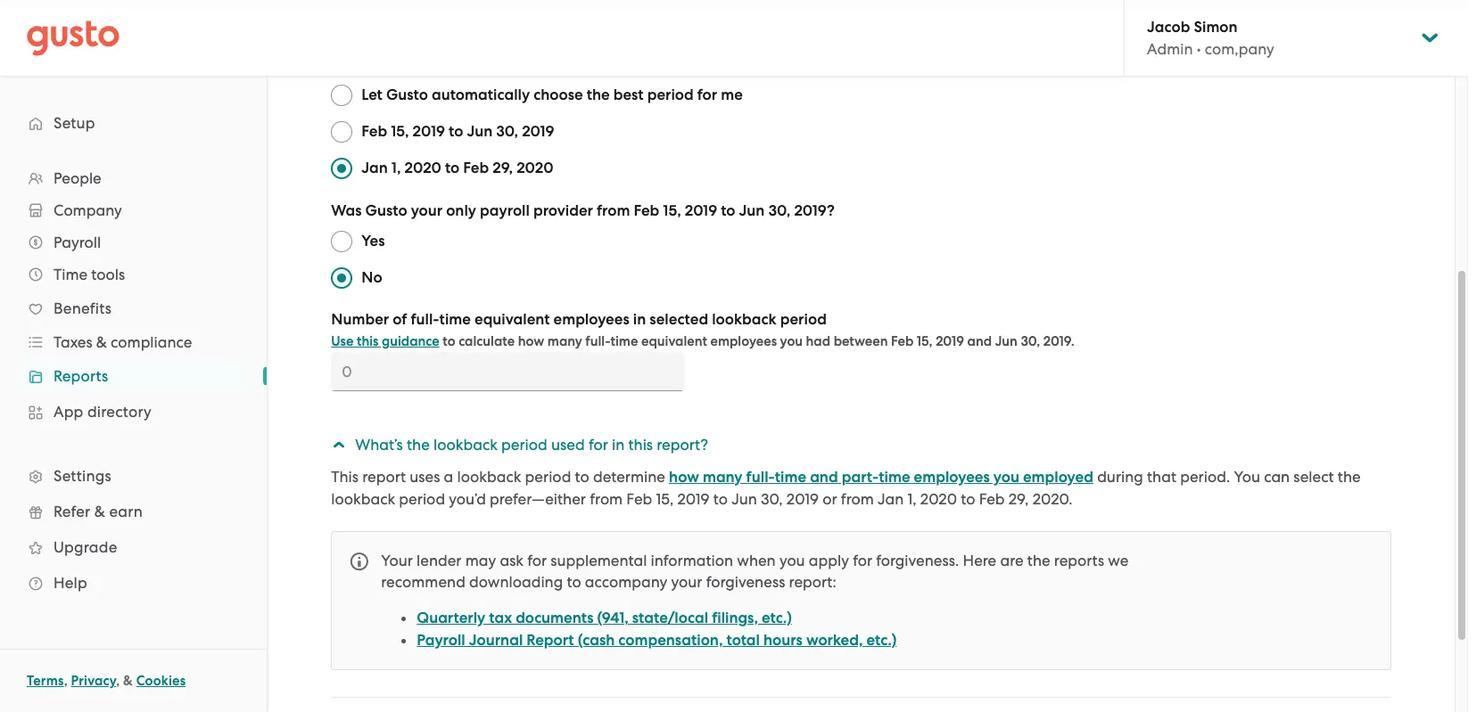 Task type: locate. For each thing, give the bounding box(es) containing it.
1 vertical spatial 1,
[[908, 491, 917, 508]]

to inside this report uses a lookback period to determine how many full-time and part-time employees you employed
[[575, 468, 589, 486]]

company button
[[18, 194, 249, 227]]

payroll inside quarterly tax documents (941, state/local filings, etc.) payroll journal report (cash compensation, total hours worked, etc.)
[[417, 631, 465, 650]]

employees left the selected
[[553, 310, 630, 329]]

terms
[[27, 673, 64, 689]]

2 , from the left
[[116, 673, 120, 689]]

payroll
[[54, 234, 101, 252], [417, 631, 465, 650]]

the
[[587, 86, 610, 104], [407, 436, 430, 454], [1338, 468, 1361, 486], [1027, 552, 1050, 570]]

0 vertical spatial employees
[[553, 310, 630, 329]]

gusto right let
[[386, 86, 428, 104]]

taxes
[[54, 334, 92, 351]]

to down supplemental at the left
[[567, 574, 581, 591]]

employees
[[553, 310, 630, 329], [710, 334, 777, 350], [914, 468, 990, 487]]

filings,
[[712, 609, 758, 628]]

1, right jan 1, 2020 to feb 29, 2020 radio
[[391, 159, 401, 177]]

1 vertical spatial jan
[[878, 491, 904, 508]]

and
[[967, 334, 992, 350], [810, 468, 838, 487]]

how inside number of full-time equivalent employees in selected lookback period use this guidance to calculate how many full-time equivalent employees you had between feb 15, 2019 and jun 30, 2019 .
[[518, 334, 544, 350]]

1 vertical spatial payroll
[[417, 631, 465, 650]]

0 vertical spatial payroll
[[54, 234, 101, 252]]

29, inside during that period. you can select the lookback period you'd prefer—either from feb 15, 2019 to jun 30, 2019 or from jan 1, 2020 to feb 29, 2020.
[[1009, 491, 1029, 508]]

& inside dropdown button
[[96, 334, 107, 351]]

•
[[1197, 40, 1201, 58]]

lookback inside during that period. you can select the lookback period you'd prefer—either from feb 15, 2019 to jun 30, 2019 or from jan 1, 2020 to feb 29, 2020.
[[331, 491, 395, 508]]

0 vertical spatial full-
[[411, 310, 439, 329]]

0 horizontal spatial in
[[612, 436, 625, 454]]

1 vertical spatial this
[[628, 436, 653, 454]]

during that period. you can select the lookback period you'd prefer—either from feb 15, 2019 to jun 30, 2019 or from jan 1, 2020 to feb 29, 2020.
[[331, 468, 1361, 508]]

lookback down this
[[331, 491, 395, 508]]

people button
[[18, 162, 249, 194]]

0 vertical spatial etc.)
[[762, 609, 792, 628]]

to up jan 1, 2020 to feb 29, 2020
[[449, 122, 463, 141]]

jan down how many full-time and part-time employees you employed link
[[878, 491, 904, 508]]

benefits
[[54, 300, 112, 318]]

0 vertical spatial this
[[357, 334, 379, 350]]

jun
[[467, 122, 493, 141], [739, 202, 765, 220], [995, 334, 1018, 350], [732, 491, 757, 508]]

etc.) right worked, on the right
[[867, 631, 897, 650]]

0 vertical spatial 1,
[[391, 159, 401, 177]]

1 horizontal spatial this
[[628, 436, 653, 454]]

1 horizontal spatial your
[[671, 574, 702, 591]]

many up 0 number field
[[547, 334, 582, 350]]

2020 down feb 15, 2019 to jun 30, 2019
[[404, 159, 441, 177]]

for inside tab
[[589, 436, 608, 454]]

from
[[597, 202, 630, 220], [590, 491, 623, 508], [841, 491, 874, 508]]

jacob simon admin • com,pany
[[1147, 18, 1274, 58]]

compliance
[[111, 334, 192, 351]]

upgrade link
[[18, 532, 249, 564]]

0 horizontal spatial this
[[357, 334, 379, 350]]

2 vertical spatial employees
[[914, 468, 990, 487]]

0 vertical spatial how
[[518, 334, 544, 350]]

you
[[780, 334, 803, 350], [993, 468, 1019, 487], [779, 552, 805, 570]]

0 vertical spatial in
[[633, 310, 646, 329]]

this down number
[[357, 334, 379, 350]]

to down "used"
[[575, 468, 589, 486]]

1 horizontal spatial 1,
[[908, 491, 917, 508]]

0 horizontal spatial how
[[518, 334, 544, 350]]

0 horizontal spatial equivalent
[[474, 310, 550, 329]]

to left "2019?"
[[721, 202, 735, 220]]

your left only
[[411, 202, 443, 220]]

to up here
[[961, 491, 975, 508]]

to left 'calculate'
[[443, 334, 455, 350]]

refer & earn link
[[18, 496, 249, 528]]

29, up "payroll"
[[493, 159, 513, 177]]

0 vertical spatial and
[[967, 334, 992, 350]]

alert
[[331, 532, 1391, 671]]

period up prefer—either
[[525, 468, 571, 486]]

1 horizontal spatial jan
[[878, 491, 904, 508]]

only
[[446, 202, 476, 220]]

0 vertical spatial gusto
[[386, 86, 428, 104]]

you inside your lender may ask for supplemental information when you apply for forgiveness. here are the reports we recommend downloading to accompany your forgiveness report:
[[779, 552, 805, 570]]

let
[[361, 86, 383, 104]]

2 vertical spatial full-
[[746, 468, 775, 487]]

calculate
[[459, 334, 515, 350]]

refer & earn
[[54, 503, 143, 521]]

to inside your lender may ask for supplemental information when you apply for forgiveness. here are the reports we recommend downloading to accompany your forgiveness report:
[[567, 574, 581, 591]]

Feb 15, 2019 to Jun 30, 2019 radio
[[331, 121, 353, 143]]

the inside tab
[[407, 436, 430, 454]]

you up 'report:'
[[779, 552, 805, 570]]

2 horizontal spatial 2020
[[920, 491, 957, 508]]

1 vertical spatial in
[[612, 436, 625, 454]]

employees up here
[[914, 468, 990, 487]]

30, down automatically
[[496, 122, 518, 141]]

2 horizontal spatial employees
[[914, 468, 990, 487]]

employees left had
[[710, 334, 777, 350]]

0 horizontal spatial your
[[411, 202, 443, 220]]

0 vertical spatial jan
[[361, 159, 388, 177]]

lookback inside tab
[[433, 436, 498, 454]]

lookback right the selected
[[712, 310, 777, 329]]

& right "taxes"
[[96, 334, 107, 351]]

payroll
[[480, 202, 530, 220]]

2 vertical spatial &
[[123, 673, 133, 689]]

equivalent up 'calculate'
[[474, 310, 550, 329]]

1 horizontal spatial how
[[669, 468, 699, 487]]

in left the selected
[[633, 310, 646, 329]]

the right are
[[1027, 552, 1050, 570]]

1 horizontal spatial in
[[633, 310, 646, 329]]

how down report?
[[669, 468, 699, 487]]

1, down how many full-time and part-time employees you employed link
[[908, 491, 917, 508]]

total
[[726, 631, 760, 650]]

payroll journal report (cash compensation, total hours worked, etc.) link
[[417, 631, 897, 650]]

, left the cookies button
[[116, 673, 120, 689]]

period down uses at the bottom left of the page
[[399, 491, 445, 508]]

payroll down quarterly
[[417, 631, 465, 650]]

here
[[963, 552, 997, 570]]

1 vertical spatial how
[[669, 468, 699, 487]]

information
[[651, 552, 733, 570]]

1 horizontal spatial etc.)
[[867, 631, 897, 650]]

,
[[64, 673, 68, 689], [116, 673, 120, 689]]

directory
[[87, 403, 152, 421]]

2 horizontal spatial full-
[[746, 468, 775, 487]]

what's
[[355, 436, 403, 454]]

0 vertical spatial &
[[96, 334, 107, 351]]

to inside number of full-time equivalent employees in selected lookback period use this guidance to calculate how many full-time equivalent employees you had between feb 15, 2019 and jun 30, 2019 .
[[443, 334, 455, 350]]

0 vertical spatial you
[[780, 334, 803, 350]]

30, left or
[[761, 491, 783, 508]]

2020 down how many full-time and part-time employees you employed link
[[920, 491, 957, 508]]

1 horizontal spatial payroll
[[417, 631, 465, 650]]

lookback
[[712, 310, 777, 329], [433, 436, 498, 454], [457, 468, 521, 486], [331, 491, 395, 508]]

in
[[633, 310, 646, 329], [612, 436, 625, 454]]

upgrade
[[54, 539, 117, 557]]

in inside number of full-time equivalent employees in selected lookback period use this guidance to calculate how many full-time equivalent employees you had between feb 15, 2019 and jun 30, 2019 .
[[633, 310, 646, 329]]

settings
[[54, 467, 111, 485]]

your inside your lender may ask for supplemental information when you apply for forgiveness. here are the reports we recommend downloading to accompany your forgiveness report:
[[671, 574, 702, 591]]

equivalent down the selected
[[641, 334, 707, 350]]

when
[[737, 552, 776, 570]]

terms , privacy , & cookies
[[27, 673, 186, 689]]

time tools button
[[18, 259, 249, 291]]

for
[[697, 86, 717, 104], [589, 436, 608, 454], [527, 552, 547, 570], [853, 552, 872, 570]]

automatically
[[432, 86, 530, 104]]

period.
[[1180, 468, 1230, 486]]

0 horizontal spatial payroll
[[54, 234, 101, 252]]

gusto for was
[[365, 202, 407, 220]]

& left the cookies button
[[123, 673, 133, 689]]

period left "used"
[[501, 436, 547, 454]]

your down information
[[671, 574, 702, 591]]

we
[[1108, 552, 1129, 570]]

alert containing quarterly tax documents (941, state/local filings, etc.)
[[331, 532, 1391, 671]]

may
[[465, 552, 496, 570]]

1 vertical spatial equivalent
[[641, 334, 707, 350]]

etc.) up hours
[[762, 609, 792, 628]]

lookback up a
[[433, 436, 498, 454]]

jun left .
[[995, 334, 1018, 350]]

cookies button
[[136, 671, 186, 692]]

this up determine
[[628, 436, 653, 454]]

app
[[54, 403, 83, 421]]

in up determine
[[612, 436, 625, 454]]

privacy
[[71, 673, 116, 689]]

1 vertical spatial and
[[810, 468, 838, 487]]

period inside number of full-time equivalent employees in selected lookback period use this guidance to calculate how many full-time equivalent employees you had between feb 15, 2019 and jun 30, 2019 .
[[780, 310, 827, 329]]

app directory
[[54, 403, 152, 421]]

0 horizontal spatial full-
[[411, 310, 439, 329]]

0 number field
[[331, 352, 684, 392]]

1 horizontal spatial ,
[[116, 673, 120, 689]]

29,
[[493, 159, 513, 177], [1009, 491, 1029, 508]]

Let Gusto automatically choose the best period for me radio
[[331, 85, 353, 106]]

for right apply
[[853, 552, 872, 570]]

taxes & compliance button
[[18, 326, 249, 359]]

let gusto automatically choose the best period for me
[[361, 86, 743, 104]]

from down determine
[[590, 491, 623, 508]]

gusto up yes
[[365, 202, 407, 220]]

1 , from the left
[[64, 673, 68, 689]]

15,
[[391, 122, 409, 141], [663, 202, 681, 220], [917, 334, 933, 350], [656, 491, 674, 508]]

payroll up time
[[54, 234, 101, 252]]

yes
[[361, 232, 385, 251]]

the up uses at the bottom left of the page
[[407, 436, 430, 454]]

period
[[647, 86, 694, 104], [780, 310, 827, 329], [501, 436, 547, 454], [525, 468, 571, 486], [399, 491, 445, 508]]

to
[[449, 122, 463, 141], [445, 159, 460, 177], [721, 202, 735, 220], [443, 334, 455, 350], [575, 468, 589, 486], [713, 491, 728, 508], [961, 491, 975, 508], [567, 574, 581, 591]]

30, inside during that period. you can select the lookback period you'd prefer—either from feb 15, 2019 to jun 30, 2019 or from jan 1, 2020 to feb 29, 2020.
[[761, 491, 783, 508]]

payroll inside dropdown button
[[54, 234, 101, 252]]

jun left "2019?"
[[739, 202, 765, 220]]

lookback inside this report uses a lookback period to determine how many full-time and part-time employees you employed
[[457, 468, 521, 486]]

0 vertical spatial 29,
[[493, 159, 513, 177]]

0 horizontal spatial ,
[[64, 673, 68, 689]]

quarterly tax documents (941, state/local filings, etc.) payroll journal report (cash compensation, total hours worked, etc.)
[[417, 609, 897, 650]]

1 horizontal spatial and
[[967, 334, 992, 350]]

1 horizontal spatial 29,
[[1009, 491, 1029, 508]]

use this guidance link
[[331, 334, 439, 350]]

0 horizontal spatial 29,
[[493, 159, 513, 177]]

period up had
[[780, 310, 827, 329]]

you left had
[[780, 334, 803, 350]]

0 vertical spatial your
[[411, 202, 443, 220]]

lookback up you'd
[[457, 468, 521, 486]]

employed
[[1023, 468, 1093, 487]]

feb left 2020.
[[979, 491, 1005, 508]]

0 horizontal spatial 1,
[[391, 159, 401, 177]]

& left earn
[[94, 503, 105, 521]]

time
[[439, 310, 471, 329], [611, 334, 638, 350], [775, 468, 806, 487], [879, 468, 910, 487]]

jan
[[361, 159, 388, 177], [878, 491, 904, 508]]

from down part-
[[841, 491, 874, 508]]

0 horizontal spatial jan
[[361, 159, 388, 177]]

you'd
[[449, 491, 486, 508]]

jan inside during that period. you can select the lookback period you'd prefer—either from feb 15, 2019 to jun 30, 2019 or from jan 1, 2020 to feb 29, 2020.
[[878, 491, 904, 508]]

the right 'select' at bottom right
[[1338, 468, 1361, 486]]

jan right jan 1, 2020 to feb 29, 2020 radio
[[361, 159, 388, 177]]

1 vertical spatial gusto
[[365, 202, 407, 220]]

lookback inside number of full-time equivalent employees in selected lookback period use this guidance to calculate how many full-time equivalent employees you had between feb 15, 2019 and jun 30, 2019 .
[[712, 310, 777, 329]]

1 vertical spatial many
[[703, 468, 743, 487]]

30, left .
[[1021, 334, 1040, 350]]

com,pany
[[1205, 40, 1274, 58]]

29, left 2020.
[[1009, 491, 1029, 508]]

&
[[96, 334, 107, 351], [94, 503, 105, 521], [123, 673, 133, 689]]

Jan 1, 2020 to Feb 29, 2020 radio
[[331, 158, 353, 179]]

1 vertical spatial your
[[671, 574, 702, 591]]

feb right the feb 15, 2019 to jun 30, 2019 radio
[[361, 122, 387, 141]]

gusto navigation element
[[0, 77, 267, 630]]

1 vertical spatial employees
[[710, 334, 777, 350]]

jun down this report uses a lookback period to determine how many full-time and part-time employees you employed
[[732, 491, 757, 508]]

1 vertical spatial &
[[94, 503, 105, 521]]

0 horizontal spatial etc.)
[[762, 609, 792, 628]]

prefer—either
[[490, 491, 586, 508]]

1,
[[391, 159, 401, 177], [908, 491, 917, 508]]

2 vertical spatial you
[[779, 552, 805, 570]]

list
[[0, 162, 267, 601]]

0 vertical spatial many
[[547, 334, 582, 350]]

0 vertical spatial equivalent
[[474, 310, 550, 329]]

1 vertical spatial you
[[993, 468, 1019, 487]]

determine
[[593, 468, 665, 486]]

0 horizontal spatial and
[[810, 468, 838, 487]]

1 vertical spatial 29,
[[1009, 491, 1029, 508]]

2020 up provider
[[517, 159, 554, 177]]

feb right between
[[891, 334, 914, 350]]

to down feb 15, 2019 to jun 30, 2019
[[445, 159, 460, 177]]

& for compliance
[[96, 334, 107, 351]]

, left privacy link
[[64, 673, 68, 689]]

in for selected
[[633, 310, 646, 329]]

how up 0 number field
[[518, 334, 544, 350]]

feb inside number of full-time equivalent employees in selected lookback period use this guidance to calculate how many full-time equivalent employees you had between feb 15, 2019 and jun 30, 2019 .
[[891, 334, 914, 350]]

0 horizontal spatial many
[[547, 334, 582, 350]]

feb right provider
[[634, 202, 659, 220]]

for right "used"
[[589, 436, 608, 454]]

in inside what's the lookback period used for in this report? tab
[[612, 436, 625, 454]]

many down report?
[[703, 468, 743, 487]]

1 horizontal spatial full-
[[585, 334, 611, 350]]

you left "employed"
[[993, 468, 1019, 487]]

this
[[357, 334, 379, 350], [628, 436, 653, 454]]

gusto
[[386, 86, 428, 104], [365, 202, 407, 220]]

equivalent
[[474, 310, 550, 329], [641, 334, 707, 350]]



Task type: vqa. For each thing, say whether or not it's contained in the screenshot.
AND
yes



Task type: describe. For each thing, give the bounding box(es) containing it.
2020.
[[1033, 491, 1073, 508]]

report
[[362, 468, 406, 486]]

time tools
[[54, 266, 125, 284]]

feb down feb 15, 2019 to jun 30, 2019
[[463, 159, 489, 177]]

privacy link
[[71, 673, 116, 689]]

this inside number of full-time equivalent employees in selected lookback period use this guidance to calculate how many full-time equivalent employees you had between feb 15, 2019 and jun 30, 2019 .
[[357, 334, 379, 350]]

jun inside during that period. you can select the lookback period you'd prefer—either from feb 15, 2019 to jun 30, 2019 or from jan 1, 2020 to feb 29, 2020.
[[732, 491, 757, 508]]

me
[[721, 86, 743, 104]]

a
[[444, 468, 453, 486]]

the inside during that period. you can select the lookback period you'd prefer—either from feb 15, 2019 to jun 30, 2019 or from jan 1, 2020 to feb 29, 2020.
[[1338, 468, 1361, 486]]

period inside tab
[[501, 436, 547, 454]]

people
[[54, 169, 101, 187]]

quarterly
[[417, 609, 485, 628]]

terms link
[[27, 673, 64, 689]]

(cash
[[578, 631, 615, 650]]

0 horizontal spatial 2020
[[404, 159, 441, 177]]

between
[[834, 334, 888, 350]]

worked,
[[806, 631, 863, 650]]

used
[[551, 436, 585, 454]]

taxes & compliance
[[54, 334, 192, 351]]

the inside your lender may ask for supplemental information when you apply for forgiveness. here are the reports we recommend downloading to accompany your forgiveness report:
[[1027, 552, 1050, 570]]

report
[[527, 631, 574, 650]]

forgiveness
[[706, 574, 785, 591]]

simon
[[1194, 18, 1238, 37]]

you inside number of full-time equivalent employees in selected lookback period use this guidance to calculate how many full-time equivalent employees you had between feb 15, 2019 and jun 30, 2019 .
[[780, 334, 803, 350]]

accompany
[[585, 574, 667, 591]]

this report uses a lookback period to determine how many full-time and part-time employees you employed
[[331, 468, 1093, 487]]

guidance
[[382, 334, 439, 350]]

lender
[[417, 552, 462, 570]]

what's the lookback period used for in this report? tab
[[328, 424, 1391, 466]]

settings link
[[18, 460, 249, 492]]

feb 15, 2019 to jun 30, 2019
[[361, 122, 554, 141]]

report?
[[657, 436, 708, 454]]

1 horizontal spatial equivalent
[[641, 334, 707, 350]]

period inside during that period. you can select the lookback period you'd prefer—either from feb 15, 2019 to jun 30, 2019 or from jan 1, 2020 to feb 29, 2020.
[[399, 491, 445, 508]]

cookies
[[136, 673, 186, 689]]

apply
[[809, 552, 849, 570]]

your
[[381, 552, 413, 570]]

best
[[613, 86, 644, 104]]

the left best
[[587, 86, 610, 104]]

supplemental
[[551, 552, 647, 570]]

for left me
[[697, 86, 717, 104]]

0 horizontal spatial employees
[[553, 310, 630, 329]]

hours
[[764, 631, 803, 650]]

can
[[1264, 468, 1290, 486]]

recommend
[[381, 574, 465, 591]]

30, left "2019?"
[[768, 202, 791, 220]]

benefits link
[[18, 293, 249, 325]]

gusto for let
[[386, 86, 428, 104]]

your lender may ask for supplemental information when you apply for forgiveness. here are the reports we recommend downloading to accompany your forgiveness report:
[[381, 552, 1129, 591]]

home image
[[27, 20, 120, 56]]

period right best
[[647, 86, 694, 104]]

setup link
[[18, 107, 249, 139]]

you
[[1234, 468, 1260, 486]]

arrow right image
[[328, 437, 349, 453]]

are
[[1000, 552, 1024, 570]]

admin
[[1147, 40, 1193, 58]]

2020 inside during that period. you can select the lookback period you'd prefer—either from feb 15, 2019 to jun 30, 2019 or from jan 1, 2020 to feb 29, 2020.
[[920, 491, 957, 508]]

this
[[331, 468, 359, 486]]

jun inside number of full-time equivalent employees in selected lookback period use this guidance to calculate how many full-time equivalent employees you had between feb 15, 2019 and jun 30, 2019 .
[[995, 334, 1018, 350]]

reports link
[[18, 360, 249, 392]]

& for earn
[[94, 503, 105, 521]]

uses
[[410, 468, 440, 486]]

ask
[[500, 552, 524, 570]]

reports
[[54, 367, 108, 385]]

list containing people
[[0, 162, 267, 601]]

part-
[[842, 468, 879, 487]]

had
[[806, 334, 830, 350]]

tax
[[489, 609, 512, 628]]

No radio
[[331, 268, 353, 289]]

refer
[[54, 503, 90, 521]]

of
[[393, 310, 407, 329]]

period inside this report uses a lookback period to determine how many full-time and part-time employees you employed
[[525, 468, 571, 486]]

feb down determine
[[626, 491, 652, 508]]

no
[[361, 268, 382, 287]]

how many full-time and part-time employees you employed link
[[669, 468, 1093, 487]]

number
[[331, 310, 389, 329]]

15, inside number of full-time equivalent employees in selected lookback period use this guidance to calculate how many full-time equivalent employees you had between feb 15, 2019 and jun 30, 2019 .
[[917, 334, 933, 350]]

Yes radio
[[331, 231, 353, 252]]

choose
[[534, 86, 583, 104]]

1 vertical spatial full-
[[585, 334, 611, 350]]

this inside tab
[[628, 436, 653, 454]]

1 horizontal spatial employees
[[710, 334, 777, 350]]

and inside number of full-time equivalent employees in selected lookback period use this guidance to calculate how many full-time equivalent employees you had between feb 15, 2019 and jun 30, 2019 .
[[967, 334, 992, 350]]

help link
[[18, 567, 249, 599]]

during
[[1097, 468, 1143, 486]]

payroll button
[[18, 227, 249, 259]]

help
[[54, 574, 87, 592]]

jun down automatically
[[467, 122, 493, 141]]

compensation,
[[618, 631, 723, 650]]

documents
[[516, 609, 594, 628]]

jan 1, 2020 to feb 29, 2020
[[361, 159, 554, 177]]

1 horizontal spatial 2020
[[517, 159, 554, 177]]

1 horizontal spatial many
[[703, 468, 743, 487]]

journal
[[469, 631, 523, 650]]

to down this report uses a lookback period to determine how many full-time and part-time employees you employed
[[713, 491, 728, 508]]

for right ask
[[527, 552, 547, 570]]

company
[[54, 202, 122, 219]]

quarterly tax documents (941, state/local filings, etc.) link
[[417, 609, 792, 628]]

provider
[[533, 202, 593, 220]]

downloading
[[469, 574, 563, 591]]

from right provider
[[597, 202, 630, 220]]

many inside number of full-time equivalent employees in selected lookback period use this guidance to calculate how many full-time equivalent employees you had between feb 15, 2019 and jun 30, 2019 .
[[547, 334, 582, 350]]

time
[[54, 266, 87, 284]]

1 vertical spatial etc.)
[[867, 631, 897, 650]]

1, inside during that period. you can select the lookback period you'd prefer—either from feb 15, 2019 to jun 30, 2019 or from jan 1, 2020 to feb 29, 2020.
[[908, 491, 917, 508]]

was
[[331, 202, 362, 220]]

select
[[1294, 468, 1334, 486]]

app directory link
[[18, 396, 249, 428]]

report:
[[789, 574, 837, 591]]

30, inside number of full-time equivalent employees in selected lookback period use this guidance to calculate how many full-time equivalent employees you had between feb 15, 2019 and jun 30, 2019 .
[[1021, 334, 1040, 350]]

that
[[1147, 468, 1176, 486]]

15, inside during that period. you can select the lookback period you'd prefer—either from feb 15, 2019 to jun 30, 2019 or from jan 1, 2020 to feb 29, 2020.
[[656, 491, 674, 508]]

in for this
[[612, 436, 625, 454]]

number of full-time equivalent employees in selected lookback period use this guidance to calculate how many full-time equivalent employees you had between feb 15, 2019 and jun 30, 2019 .
[[331, 310, 1074, 350]]



